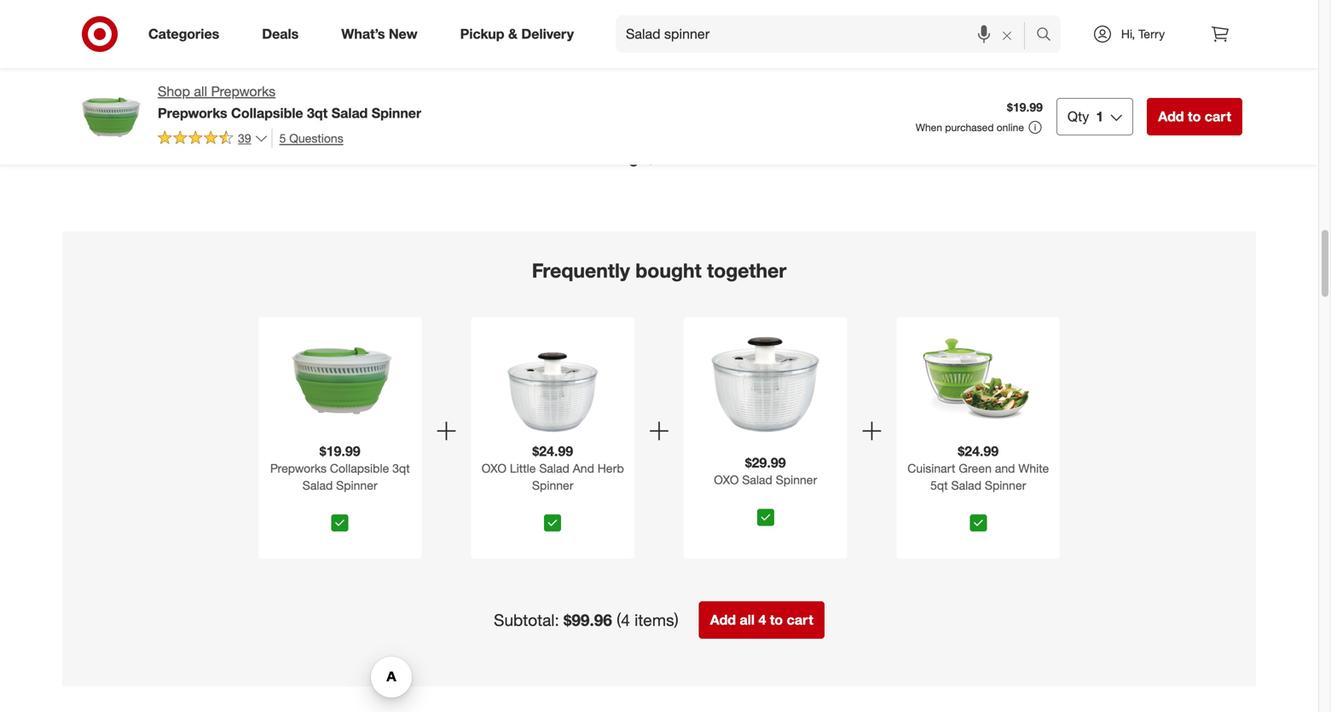 Task type: locate. For each thing, give the bounding box(es) containing it.
zyliss
[[434, 44, 464, 59]]

$25.00
[[260, 29, 296, 44]]

1 vertical spatial herb
[[598, 461, 624, 476]]

items)
[[635, 611, 678, 631]]

1 horizontal spatial 5qt
[[260, 44, 278, 59]]

large down zyliss
[[434, 73, 464, 88]]

1 horizontal spatial collapsible
[[330, 461, 389, 476]]

to
[[116, 106, 126, 119], [290, 106, 300, 119], [986, 106, 996, 119], [1160, 106, 1170, 119], [1188, 108, 1201, 125], [770, 612, 783, 629]]

hi, terry
[[1121, 26, 1165, 41]]

terry
[[1138, 26, 1165, 41]]

purchased
[[945, 121, 994, 134]]

1 horizontal spatial and
[[1221, 44, 1243, 59]]

0 vertical spatial white
[[86, 59, 117, 73]]

0 vertical spatial $24.99 oxo little salad and herb spinner
[[1130, 29, 1243, 73]]

0 vertical spatial $19.99
[[1007, 100, 1043, 115]]

to for 5qt salad spinner clear - figmint™
[[290, 106, 300, 119]]

2 horizontal spatial 5qt
[[930, 478, 948, 493]]

bought
[[635, 259, 702, 283]]

1 horizontal spatial and
[[995, 461, 1015, 476]]

0 vertical spatial collapsible
[[231, 105, 303, 121]]

$19.99 up the 'online'
[[1007, 100, 1043, 115]]

1 horizontal spatial all
[[740, 612, 755, 629]]

0 vertical spatial and
[[174, 44, 194, 59]]

qty 1
[[1068, 108, 1104, 125]]

starfrit
[[608, 56, 644, 71]]

1 horizontal spatial green
[[824, 86, 857, 101]]

0 horizontal spatial 3qt
[[307, 105, 328, 121]]

0 vertical spatial and
[[1221, 44, 1243, 59]]

$29.99 left search button
[[956, 29, 992, 44]]

spinner
[[314, 44, 356, 59], [1018, 44, 1059, 59], [681, 56, 722, 71], [174, 59, 216, 73], [434, 59, 475, 73], [1160, 59, 1201, 73], [782, 71, 823, 86], [372, 105, 421, 121], [776, 473, 817, 488], [336, 478, 377, 493], [532, 478, 573, 493], [985, 478, 1026, 493]]

spinner inside $19.99 prepworks collapsible 3qt salad spinner
[[336, 478, 377, 493]]

1 horizontal spatial $29.99 oxo salad spinner
[[956, 29, 1059, 59]]

questions
[[289, 131, 343, 146]]

1 horizontal spatial oxo salad spinner image
[[956, 0, 1096, 18]]

$24.99 cuisinart green and white 5qt salad spinner
[[86, 29, 216, 73], [908, 443, 1049, 493]]

0 horizontal spatial $29.99 oxo salad spinner
[[714, 455, 817, 488]]

oxo salad spinner link
[[687, 472, 844, 503]]

$19.99
[[1007, 100, 1043, 115], [320, 443, 360, 460]]

figmint™
[[260, 59, 305, 73]]

1 vertical spatial white
[[1018, 461, 1049, 476]]

add all 4 to cart button
[[699, 602, 824, 640]]

cuisinart
[[86, 44, 134, 59], [908, 461, 955, 476]]

1 vertical spatial $29.99 oxo salad spinner
[[714, 455, 817, 488]]

cuisinart green and white 5qt salad spinner image
[[86, 0, 226, 18], [920, 321, 1036, 437]]

image of prepworks collapsible 3qt salad spinner image
[[76, 82, 144, 150]]

5qt
[[260, 44, 278, 59], [120, 59, 138, 73], [930, 478, 948, 493]]

sale right $56.99
[[659, 44, 679, 56]]

add to cart button for oxo little salad and herb spinner
[[1130, 99, 1200, 126]]

1 horizontal spatial $24.99 cuisinart green and white 5qt salad spinner
[[908, 443, 1049, 493]]

-
[[391, 44, 395, 59], [512, 59, 517, 73]]

0 horizontal spatial collapsible
[[231, 105, 303, 121]]

5
[[844, 56, 851, 71], [279, 131, 286, 146]]

to for oxo little salad and herb spinner
[[1160, 106, 1170, 119]]

reg
[[608, 44, 623, 56], [782, 44, 797, 56]]

white
[[86, 59, 117, 73], [1018, 461, 1049, 476]]

serving
[[852, 71, 893, 86]]

5 left the questions
[[279, 131, 286, 146]]

with
[[827, 71, 849, 86]]

5qt inside the $25.00 5qt salad spinner clear - figmint™
[[260, 44, 278, 59]]

prepworks collapsible 3qt salad spinner link
[[262, 460, 418, 508]]

$24.99
[[86, 29, 122, 44], [1130, 29, 1166, 44], [532, 443, 573, 460], [958, 443, 999, 460]]

oxo little salad and herb spinner link
[[475, 460, 631, 508]]

frequently
[[532, 259, 630, 283]]

reg inside the $36.99 reg $56.99 sale starfrit salad spinner (green/white)
[[608, 44, 623, 56]]

cart for $24.99
[[129, 106, 149, 119]]

little
[[1158, 44, 1184, 59], [510, 461, 536, 476]]

search
[[1028, 27, 1069, 44]]

collapsible inside $19.99 prepworks collapsible 3qt salad spinner
[[330, 461, 389, 476]]

0 horizontal spatial $24.99 oxo little salad and herb spinner
[[482, 443, 624, 493]]

salad
[[281, 44, 311, 59], [520, 44, 550, 59], [984, 44, 1014, 59], [1187, 44, 1218, 59], [647, 56, 678, 71], [888, 56, 918, 71], [141, 59, 171, 73], [331, 105, 368, 121], [539, 461, 569, 476], [742, 473, 772, 488], [302, 478, 333, 493], [951, 478, 981, 493]]

new
[[389, 26, 418, 42]]

collapsible
[[231, 105, 303, 121], [330, 461, 389, 476]]

oxo salad spinner image
[[956, 0, 1096, 18], [708, 321, 823, 437]]

0 horizontal spatial green
[[137, 44, 170, 59]]

spinner inside the $25.00 5qt salad spinner clear - figmint™
[[314, 44, 356, 59]]

large down pickup
[[479, 59, 509, 73]]

clear
[[359, 44, 387, 59]]

all left 4
[[740, 612, 755, 629]]

all inside shop all prepworks prepworks collapsible 3qt salad spinner
[[194, 83, 207, 100]]

reg left $56.99
[[608, 44, 623, 56]]

spinner inside $42.95 zyliss swift dry salad spinner large - green, large
[[434, 59, 475, 73]]

1 horizontal spatial reg
[[782, 44, 797, 56]]

in
[[812, 86, 821, 101]]

1 vertical spatial little
[[510, 461, 536, 476]]

add to cart button
[[1147, 98, 1242, 135], [86, 99, 156, 126], [260, 99, 330, 126], [956, 99, 1026, 126], [1130, 99, 1200, 126]]

add to cart for oxo little salad and herb spinner
[[1137, 106, 1192, 119]]

1 reg from the left
[[608, 44, 623, 56]]

1 vertical spatial oxo salad spinner image
[[708, 321, 823, 437]]

0 horizontal spatial cuisinart green and white 5qt salad spinner image
[[86, 0, 226, 18]]

cart for oxo little salad and herb spinner
[[1172, 106, 1192, 119]]

brentwood
[[782, 56, 841, 71]]

0 horizontal spatial 5
[[279, 131, 286, 146]]

5 questions
[[279, 131, 343, 146]]

to for $29.99
[[986, 106, 996, 119]]

$29.99
[[956, 29, 992, 44], [745, 455, 786, 471]]

prepworks
[[211, 83, 276, 100], [158, 105, 227, 121], [270, 461, 327, 476]]

1 horizontal spatial sale
[[833, 44, 853, 56]]

0 horizontal spatial $19.99
[[320, 443, 360, 460]]

brentwood 5 quart salad spinner with serving bowl in green image
[[782, 0, 922, 18]]

1 vertical spatial $24.99 cuisinart green and white 5qt salad spinner
[[908, 443, 1049, 493]]

1 horizontal spatial cuisinart
[[908, 461, 955, 476]]

$36.99
[[608, 29, 644, 44]]

cart for 5qt salad spinner clear - figmint™
[[303, 106, 323, 119]]

0 vertical spatial oxo salad spinner image
[[956, 0, 1096, 18]]

1 horizontal spatial $29.99
[[956, 29, 992, 44]]

0 horizontal spatial herb
[[598, 461, 624, 476]]

0 horizontal spatial reg
[[608, 44, 623, 56]]

shop all prepworks prepworks collapsible 3qt salad spinner
[[158, 83, 421, 121]]

0 horizontal spatial and
[[174, 44, 194, 59]]

1 horizontal spatial herb
[[1130, 59, 1156, 73]]

and
[[174, 44, 194, 59], [995, 461, 1015, 476]]

add for 5qt salad spinner clear - figmint™
[[268, 106, 287, 119]]

what's
[[341, 26, 385, 42]]

$29.99 up oxo salad spinner link
[[745, 455, 786, 471]]

2 reg from the left
[[782, 44, 797, 56]]

2 horizontal spatial green
[[959, 461, 992, 476]]

green
[[137, 44, 170, 59], [824, 86, 857, 101], [959, 461, 992, 476]]

$19.99 for $19.99 prepworks collapsible 3qt salad spinner
[[320, 443, 360, 460]]

add
[[94, 106, 113, 119], [268, 106, 287, 119], [964, 106, 983, 119], [1137, 106, 1157, 119], [1158, 108, 1184, 125], [710, 612, 736, 629]]

add to cart
[[94, 106, 149, 119], [268, 106, 323, 119], [964, 106, 1018, 119], [1137, 106, 1192, 119], [1158, 108, 1231, 125]]

herb
[[1130, 59, 1156, 73], [598, 461, 624, 476]]

1 vertical spatial $24.99 oxo little salad and herb spinner
[[482, 443, 624, 493]]

starfrit salad spinner (green/white) image
[[608, 0, 748, 18]]

collapsible inside shop all prepworks prepworks collapsible 3qt salad spinner
[[231, 105, 303, 121]]

0 horizontal spatial $29.99
[[745, 455, 786, 471]]

0 vertical spatial prepworks
[[211, 83, 276, 100]]

$24.99 oxo little salad and herb spinner
[[1130, 29, 1243, 73], [482, 443, 624, 493]]

$29.99 oxo salad spinner
[[956, 29, 1059, 59], [714, 455, 817, 488]]

add to cart button for $24.99
[[86, 99, 156, 126]]

all right shop
[[194, 83, 207, 100]]

1 horizontal spatial $24.99 oxo little salad and herb spinner
[[1130, 29, 1243, 73]]

salad inside reg $49.99 sale brentwood 5 quart salad spinner with serving bowl in green
[[888, 56, 918, 71]]

39 link
[[158, 129, 268, 149]]

2 vertical spatial prepworks
[[270, 461, 327, 476]]

to for $24.99
[[116, 106, 126, 119]]

0 vertical spatial little
[[1158, 44, 1184, 59]]

5 inside reg $49.99 sale brentwood 5 quart salad spinner with serving bowl in green
[[844, 56, 851, 71]]

add all 4 to cart
[[710, 612, 813, 629]]

- right clear
[[391, 44, 395, 59]]

1 horizontal spatial 3qt
[[392, 461, 410, 476]]

1 vertical spatial green
[[824, 86, 857, 101]]

0 vertical spatial all
[[194, 83, 207, 100]]

sale inside the $36.99 reg $56.99 sale starfrit salad spinner (green/white)
[[659, 44, 679, 56]]

1 horizontal spatial white
[[1018, 461, 1049, 476]]

subtotal:
[[494, 611, 559, 631]]

0 horizontal spatial -
[[391, 44, 395, 59]]

reg left $49.99
[[782, 44, 797, 56]]

0 horizontal spatial sale
[[659, 44, 679, 56]]

0 horizontal spatial cuisinart
[[86, 44, 134, 59]]

cuisinart green and white 5qt salad spinner link
[[900, 460, 1057, 508]]

1 vertical spatial 5
[[279, 131, 286, 146]]

- left green,
[[512, 59, 517, 73]]

5 inside 5 questions 'link'
[[279, 131, 286, 146]]

1 horizontal spatial $19.99
[[1007, 100, 1043, 115]]

together
[[707, 259, 786, 283]]

and
[[1221, 44, 1243, 59], [573, 461, 594, 476]]

5 left quart
[[844, 56, 851, 71]]

1 sale from the left
[[659, 44, 679, 56]]

sale
[[659, 44, 679, 56], [833, 44, 853, 56]]

None checkbox
[[331, 515, 349, 532], [544, 515, 561, 532], [331, 515, 349, 532], [544, 515, 561, 532]]

cart
[[129, 106, 149, 119], [303, 106, 323, 119], [998, 106, 1018, 119], [1172, 106, 1192, 119], [1205, 108, 1231, 125], [787, 612, 813, 629]]

0 vertical spatial cuisinart
[[86, 44, 134, 59]]

search button
[[1028, 15, 1069, 56]]

1 vertical spatial all
[[740, 612, 755, 629]]

$49.99
[[800, 44, 830, 56]]

all inside button
[[740, 612, 755, 629]]

&
[[508, 26, 518, 42]]

1 vertical spatial cuisinart
[[908, 461, 955, 476]]

0 vertical spatial 5
[[844, 56, 851, 71]]

$19.99 up prepworks collapsible 3qt salad spinner link
[[320, 443, 360, 460]]

0 horizontal spatial all
[[194, 83, 207, 100]]

0 horizontal spatial and
[[573, 461, 594, 476]]

1 vertical spatial and
[[573, 461, 594, 476]]

0 vertical spatial 3qt
[[307, 105, 328, 121]]

1 vertical spatial $19.99
[[320, 443, 360, 460]]

$42.95 zyliss swift dry salad spinner large - green, large
[[434, 29, 556, 88]]

$99.96
[[564, 611, 612, 631]]

deals link
[[247, 15, 320, 53]]

cart inside button
[[787, 612, 813, 629]]

2 vertical spatial green
[[959, 461, 992, 476]]

1 horizontal spatial 5
[[844, 56, 851, 71]]

1 horizontal spatial -
[[512, 59, 517, 73]]

when purchased online
[[916, 121, 1024, 134]]

all
[[194, 83, 207, 100], [740, 612, 755, 629]]

deals
[[262, 26, 299, 42]]

add to cart for $24.99
[[94, 106, 149, 119]]

add inside button
[[710, 612, 736, 629]]

0 horizontal spatial $24.99 cuisinart green and white 5qt salad spinner
[[86, 29, 216, 73]]

2 sale from the left
[[833, 44, 853, 56]]

3qt
[[307, 105, 328, 121], [392, 461, 410, 476]]

1 vertical spatial collapsible
[[330, 461, 389, 476]]

None checkbox
[[757, 509, 774, 526], [970, 515, 987, 532], [757, 509, 774, 526], [970, 515, 987, 532]]

oxo
[[956, 44, 981, 59], [1130, 44, 1155, 59], [482, 461, 506, 476], [714, 473, 739, 488]]

$19.99 inside $19.99 prepworks collapsible 3qt salad spinner
[[320, 443, 360, 460]]

sale right $49.99
[[833, 44, 853, 56]]

1 vertical spatial 3qt
[[392, 461, 410, 476]]

3qt inside $19.99 prepworks collapsible 3qt salad spinner
[[392, 461, 410, 476]]

when
[[916, 121, 942, 134]]

1 horizontal spatial cuisinart green and white 5qt salad spinner image
[[920, 321, 1036, 437]]

to inside button
[[770, 612, 783, 629]]

0 vertical spatial $29.99 oxo salad spinner
[[956, 29, 1059, 59]]

0 vertical spatial $29.99
[[956, 29, 992, 44]]

3qt inside shop all prepworks prepworks collapsible 3qt salad spinner
[[307, 105, 328, 121]]

39
[[238, 131, 251, 146]]

0 horizontal spatial white
[[86, 59, 117, 73]]

0 vertical spatial $24.99 cuisinart green and white 5qt salad spinner
[[86, 29, 216, 73]]



Task type: describe. For each thing, give the bounding box(es) containing it.
subtotal: $99.96 (4 items)
[[494, 611, 678, 631]]

(4
[[617, 611, 630, 631]]

reg $49.99 sale brentwood 5 quart salad spinner with serving bowl in green
[[782, 44, 918, 101]]

add to cart for 5qt salad spinner clear - figmint™
[[268, 106, 323, 119]]

what's new link
[[327, 15, 439, 53]]

swift
[[468, 44, 495, 59]]

hi,
[[1121, 26, 1135, 41]]

$36.99 reg $56.99 sale starfrit salad spinner (green/white)
[[608, 29, 722, 86]]

0 horizontal spatial 5qt
[[120, 59, 138, 73]]

delivery
[[521, 26, 574, 42]]

0 vertical spatial green
[[137, 44, 170, 59]]

0 horizontal spatial little
[[510, 461, 536, 476]]

$19.99 prepworks collapsible 3qt salad spinner
[[270, 443, 410, 493]]

salad inside the $36.99 reg $56.99 sale starfrit salad spinner (green/white)
[[647, 56, 678, 71]]

all for add
[[740, 612, 755, 629]]

spinner inside shop all prepworks prepworks collapsible 3qt salad spinner
[[372, 105, 421, 121]]

- inside the $25.00 5qt salad spinner clear - figmint™
[[391, 44, 395, 59]]

sale inside reg $49.99 sale brentwood 5 quart salad spinner with serving bowl in green
[[833, 44, 853, 56]]

pickup
[[460, 26, 504, 42]]

frequently bought together
[[532, 259, 786, 283]]

salad inside $19.99 prepworks collapsible 3qt salad spinner
[[302, 478, 333, 493]]

1 horizontal spatial large
[[479, 59, 509, 73]]

categories link
[[134, 15, 241, 53]]

spinner inside the $36.99 reg $56.99 sale starfrit salad spinner (green/white)
[[681, 56, 722, 71]]

qty
[[1068, 108, 1089, 125]]

pickup & delivery link
[[446, 15, 595, 53]]

cart for $29.99
[[998, 106, 1018, 119]]

1 vertical spatial and
[[995, 461, 1015, 476]]

add to cart for $29.99
[[964, 106, 1018, 119]]

pickup & delivery
[[460, 26, 574, 42]]

spinner inside reg $49.99 sale brentwood 5 quart salad spinner with serving bowl in green
[[782, 71, 823, 86]]

all for shop
[[194, 83, 207, 100]]

bowl
[[782, 86, 808, 101]]

salad inside shop all prepworks prepworks collapsible 3qt salad spinner
[[331, 105, 368, 121]]

oxo little salad and herb spinner image
[[495, 321, 611, 437]]

dry
[[498, 44, 517, 59]]

$19.99 for $19.99
[[1007, 100, 1043, 115]]

green inside reg $49.99 sale brentwood 5 quart salad spinner with serving bowl in green
[[824, 86, 857, 101]]

$56.99
[[626, 44, 656, 56]]

What can we help you find? suggestions appear below search field
[[616, 15, 1040, 53]]

0 vertical spatial herb
[[1130, 59, 1156, 73]]

1 vertical spatial $29.99
[[745, 455, 786, 471]]

$25.00 5qt salad spinner clear - figmint™
[[260, 29, 395, 73]]

quart
[[854, 56, 885, 71]]

0 horizontal spatial large
[[434, 73, 464, 88]]

add to cart button for $29.99
[[956, 99, 1026, 126]]

add for $24.99
[[94, 106, 113, 119]]

add for oxo little salad and herb spinner
[[1137, 106, 1157, 119]]

categories
[[148, 26, 219, 42]]

prepworks inside $19.99 prepworks collapsible 3qt salad spinner
[[270, 461, 327, 476]]

(green/white)
[[608, 71, 682, 86]]

1 vertical spatial cuisinart green and white 5qt salad spinner image
[[920, 321, 1036, 437]]

reg inside reg $49.99 sale brentwood 5 quart salad spinner with serving bowl in green
[[782, 44, 797, 56]]

online
[[997, 121, 1024, 134]]

shop
[[158, 83, 190, 100]]

prepworks collapsible 3qt salad spinner image
[[282, 321, 398, 437]]

salad inside $42.95 zyliss swift dry salad spinner large - green, large
[[520, 44, 550, 59]]

1 horizontal spatial little
[[1158, 44, 1184, 59]]

1
[[1096, 108, 1104, 125]]

green,
[[520, 59, 556, 73]]

0 horizontal spatial oxo salad spinner image
[[708, 321, 823, 437]]

$42.95
[[434, 29, 470, 44]]

5 questions link
[[272, 129, 343, 148]]

add to cart button for 5qt salad spinner clear - figmint™
[[260, 99, 330, 126]]

salad inside the $25.00 5qt salad spinner clear - figmint™
[[281, 44, 311, 59]]

1 vertical spatial prepworks
[[158, 105, 227, 121]]

add for $29.99
[[964, 106, 983, 119]]

what's new
[[341, 26, 418, 42]]

- inside $42.95 zyliss swift dry salad spinner large - green, large
[[512, 59, 517, 73]]

4
[[758, 612, 766, 629]]

0 vertical spatial cuisinart green and white 5qt salad spinner image
[[86, 0, 226, 18]]



Task type: vqa. For each thing, say whether or not it's contained in the screenshot.
the leftmost Cuisinart Green And White 5Qt Salad Spinner image
yes



